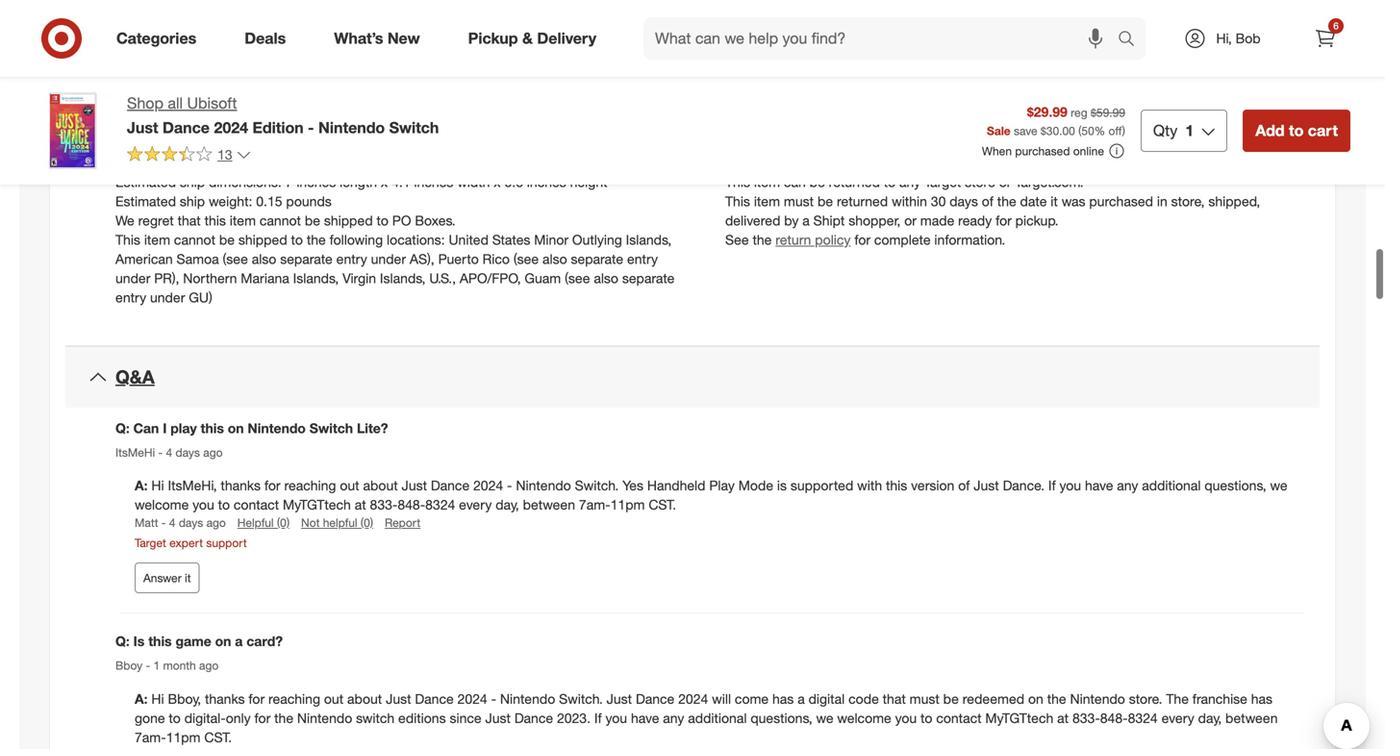 Task type: locate. For each thing, give the bounding box(es) containing it.
1 vertical spatial this
[[726, 193, 751, 210]]

target down matt
[[135, 536, 166, 551]]

q: inside 'q: can i play this on nintendo switch lite? itsmehi - 4 days ago'
[[115, 420, 130, 437]]

item down regret
[[144, 231, 170, 248]]

2 q: from the top
[[115, 633, 130, 650]]

1 horizontal spatial mytgttech
[[986, 710, 1054, 727]]

has right franchise
[[1252, 691, 1273, 708]]

hi itsmehi, thanks for reaching out about just dance 2024 - nintendo switch.     yes handheld play mode is supported with this version of just dance.    if you have any additional questions, we welcome you to contact mytgttech at 833-848-8324 every day, between 7am-11pm cst.
[[135, 477, 1288, 513]]

0 vertical spatial this
[[726, 174, 751, 190]]

inches right 0.6
[[527, 174, 567, 190]]

days inside 'q: can i play this on nintendo switch lite? itsmehi - 4 days ago'
[[176, 445, 200, 460]]

of right "version"
[[959, 477, 970, 494]]

inches
[[297, 174, 336, 190], [414, 174, 454, 190], [527, 174, 567, 190]]

0 vertical spatial welcome
[[135, 496, 189, 513]]

1 q: from the top
[[115, 420, 130, 437]]

1 has from the left
[[773, 691, 794, 708]]

1 vertical spatial target
[[135, 536, 166, 551]]

1 horizontal spatial or
[[905, 212, 917, 229]]

welcome inside hi itsmehi, thanks for reaching out about just dance 2024 - nintendo switch.     yes handheld play mode is supported with this version of just dance.    if you have any additional questions, we welcome you to contact mytgttech at 833-848-8324 every day, between 7am-11pm cst.
[[135, 496, 189, 513]]

dance.
[[1003, 477, 1045, 494]]

0 vertical spatial a:
[[135, 477, 151, 494]]

mytgttech up "not"
[[283, 496, 351, 513]]

cst.
[[649, 496, 677, 513], [204, 729, 232, 746]]

a: down itsmehi
[[135, 477, 151, 494]]

for inside hi itsmehi, thanks for reaching out about just dance 2024 - nintendo switch.     yes handheld play mode is supported with this version of just dance.    if you have any additional questions, we welcome you to contact mytgttech at 833-848-8324 every day, between 7am-11pm cst.
[[265, 477, 281, 494]]

this
[[726, 174, 751, 190], [726, 193, 751, 210], [115, 231, 140, 248]]

see
[[726, 231, 749, 248]]

boxes.
[[415, 212, 456, 229]]

this for this item can be returned to any target store or target.com. this item must be returned within 30 days of the date it was purchased in store, shipped, delivered by a shipt shopper, or made ready for pickup. see the return policy for complete information.
[[726, 174, 751, 190]]

2 inches from the left
[[414, 174, 454, 190]]

2 shipping from the top
[[115, 146, 180, 164]]

1 shipping from the top
[[115, 96, 192, 118]]

- inside hi itsmehi, thanks for reaching out about just dance 2024 - nintendo switch.     yes handheld play mode is supported with this version of just dance.    if you have any additional questions, we welcome you to contact mytgttech at 833-848-8324 every day, between 7am-11pm cst.
[[507, 477, 512, 494]]

0 horizontal spatial any
[[663, 710, 685, 727]]

q: inside q: is this game on a card? bboy - 1 month ago
[[115, 633, 130, 650]]

0 horizontal spatial has
[[773, 691, 794, 708]]

2 (0) from the left
[[361, 516, 373, 530]]

1 vertical spatial or
[[1000, 174, 1012, 190]]

(0) inside not helpful  (0) button
[[361, 516, 373, 530]]

0 vertical spatial thanks
[[221, 477, 261, 494]]

shipped
[[324, 212, 373, 229], [239, 231, 287, 248]]

2 vertical spatial if
[[595, 710, 602, 727]]

information.
[[935, 231, 1006, 248]]

switch. up 2023.
[[559, 691, 603, 708]]

delivery
[[537, 29, 597, 48]]

1 horizontal spatial 11pm
[[611, 496, 645, 513]]

on right redeemed
[[1029, 691, 1044, 708]]

welcome down code
[[838, 710, 892, 727]]

islands, right outlying
[[626, 231, 672, 248]]

that inside shipping details estimated ship dimensions: 7 inches length x 4.1 inches width x 0.6 inches height estimated ship weight: 0.15 pounds we regret that this item cannot be shipped to po boxes.
[[178, 212, 201, 229]]

ubisoft
[[187, 94, 237, 113]]

shopper,
[[849, 212, 901, 229]]

0 horizontal spatial (see
[[223, 251, 248, 267]]

thanks up helpful
[[221, 477, 261, 494]]

united
[[449, 231, 489, 248]]

this right is at bottom
[[148, 633, 172, 650]]

1 vertical spatial if
[[1049, 477, 1056, 494]]

- inside 'q: can i play this on nintendo switch lite? itsmehi - 4 days ago'
[[158, 445, 163, 460]]

nintendo inside hi itsmehi, thanks for reaching out about just dance 2024 - nintendo switch.     yes handheld play mode is supported with this version of just dance.    if you have any additional questions, we welcome you to contact mytgttech at 833-848-8324 every day, between 7am-11pm cst.
[[516, 477, 571, 494]]

digital-
[[184, 710, 226, 727]]

shipping & returns button
[[65, 77, 1320, 138]]

- inside shop all ubisoft just dance 2024 edition - nintendo switch
[[308, 118, 314, 137]]

about for editions
[[347, 691, 382, 708]]

play
[[171, 420, 197, 437]]

ago down game
[[199, 659, 219, 673]]

report button
[[385, 515, 421, 531]]

4 up 'expert'
[[169, 516, 176, 530]]

1 vertical spatial details
[[184, 146, 233, 164]]

report right it.
[[593, 30, 635, 47]]

1 horizontal spatial &
[[523, 29, 533, 48]]

have right 2023.
[[631, 710, 660, 727]]

0 horizontal spatial it
[[185, 571, 191, 586]]

1 vertical spatial we
[[1271, 477, 1288, 494]]

0 horizontal spatial 11pm
[[166, 729, 201, 746]]

or right store
[[1000, 174, 1012, 190]]

1 vertical spatial mytgttech
[[986, 710, 1054, 727]]

any
[[900, 174, 921, 190], [1118, 477, 1139, 494], [663, 710, 685, 727]]

also
[[252, 251, 277, 267], [543, 251, 567, 267], [594, 270, 619, 287]]

0 vertical spatial or
[[356, 30, 368, 47]]

1 vertical spatial on
[[215, 633, 231, 650]]

have inside "hi bboy, thanks for reaching out about just dance 2024 - nintendo switch.     just dance 2024 will come has a digital code that must be redeemed on the nintendo store. the franchise has gone to digital-only for the nintendo switch editions since just dance 2023.    if you have any additional questions, we welcome you to contact mytgttech at 833-848-8324 every day, between 7am-11pm cst."
[[631, 710, 660, 727]]

1 horizontal spatial must
[[910, 691, 940, 708]]

was
[[1062, 193, 1086, 210]]

reaching inside hi itsmehi, thanks for reaching out about just dance 2024 - nintendo switch.     yes handheld play mode is supported with this version of just dance.    if you have any additional questions, we welcome you to contact mytgttech at 833-848-8324 every day, between 7am-11pm cst.
[[284, 477, 336, 494]]

it right the answer
[[185, 571, 191, 586]]

1 vertical spatial that
[[883, 691, 906, 708]]

width
[[457, 174, 490, 190]]

2 horizontal spatial inches
[[527, 174, 567, 190]]

cannot up samoa
[[174, 231, 216, 248]]

shipping inside 'dropdown button'
[[115, 96, 192, 118]]

ship down 13 link
[[180, 174, 205, 190]]

ago up support
[[206, 516, 226, 530]]

1 horizontal spatial every
[[1162, 710, 1195, 727]]

out
[[340, 477, 360, 494], [324, 691, 344, 708]]

be left redeemed
[[944, 691, 959, 708]]

this item cannot be shipped to the following locations:
[[115, 231, 445, 248]]

we
[[435, 30, 453, 47], [1271, 477, 1288, 494], [817, 710, 834, 727]]

(see up northern
[[223, 251, 248, 267]]

if
[[115, 30, 123, 47], [1049, 477, 1056, 494], [595, 710, 602, 727]]

switch. for 11pm
[[575, 477, 619, 494]]

1 right 'qty'
[[1186, 121, 1194, 140]]

1 vertical spatial about
[[363, 477, 398, 494]]

when purchased online
[[982, 144, 1105, 158]]

0 horizontal spatial contact
[[234, 496, 279, 513]]

1 vertical spatial hi
[[151, 691, 164, 708]]

any inside hi itsmehi, thanks for reaching out about just dance 2024 - nintendo switch.     yes handheld play mode is supported with this version of just dance.    if you have any additional questions, we welcome you to contact mytgttech at 833-848-8324 every day, between 7am-11pm cst.
[[1118, 477, 1139, 494]]

& right pickup
[[523, 29, 533, 48]]

shipping
[[115, 96, 192, 118], [115, 146, 180, 164]]

details
[[180, 30, 219, 47], [184, 146, 233, 164]]

we inside "hi bboy, thanks for reaching out about just dance 2024 - nintendo switch.     just dance 2024 will come has a digital code that must be redeemed on the nintendo store. the franchise has gone to digital-only for the nintendo switch editions since just dance 2023.    if you have any additional questions, we welcome you to contact mytgttech at 833-848-8324 every day, between 7am-11pm cst."
[[817, 710, 834, 727]]

contact down redeemed
[[937, 710, 982, 727]]

1 vertical spatial welcome
[[838, 710, 892, 727]]

any inside this item can be returned to any target store or target.com. this item must be returned within 30 days of the date it was purchased in store, shipped, delivered by a shipt shopper, or made ready for pickup. see the return policy for complete information.
[[900, 174, 921, 190]]

length
[[340, 174, 377, 190]]

for up helpful  (0)
[[265, 477, 281, 494]]

switch. inside hi itsmehi, thanks for reaching out about just dance 2024 - nintendo switch.     yes handheld play mode is supported with this version of just dance.    if you have any additional questions, we welcome you to contact mytgttech at 833-848-8324 every day, between 7am-11pm cst.
[[575, 477, 619, 494]]

1 horizontal spatial cst.
[[649, 496, 677, 513]]

hi left itsmehi, at the left of page
[[151, 477, 164, 494]]

mytgttech down redeemed
[[986, 710, 1054, 727]]

x left 4.1
[[381, 174, 388, 190]]

2 a: from the top
[[135, 691, 151, 708]]

0 vertical spatial switch
[[389, 118, 439, 137]]

out for the
[[324, 691, 344, 708]]

11pm down digital-
[[166, 729, 201, 746]]

switch.
[[575, 477, 619, 494], [559, 691, 603, 708]]

1 vertical spatial out
[[324, 691, 344, 708]]

switch
[[389, 118, 439, 137], [310, 420, 353, 437]]

1 horizontal spatial contact
[[937, 710, 982, 727]]

thanks inside "hi bboy, thanks for reaching out about just dance 2024 - nintendo switch.     just dance 2024 will come has a digital code that must be redeemed on the nintendo store. the franchise has gone to digital-only for the nintendo switch editions since just dance 2023.    if you have any additional questions, we welcome you to contact mytgttech at 833-848-8324 every day, between 7am-11pm cst."
[[205, 691, 245, 708]]

ago inside q: is this game on a card? bboy - 1 month ago
[[199, 659, 219, 673]]

q: is this game on a card? bboy - 1 month ago
[[115, 633, 283, 673]]

islands, left virgin
[[293, 270, 339, 287]]

0 vertical spatial ship
[[180, 174, 205, 190]]

reaching for at
[[284, 477, 336, 494]]

switch. left yes
[[575, 477, 619, 494]]

details up dimensions: on the left top
[[184, 146, 233, 164]]

thanks
[[221, 477, 261, 494], [205, 691, 245, 708]]

of inside hi itsmehi, thanks for reaching out about just dance 2024 - nintendo switch.     yes handheld play mode is supported with this version of just dance.    if you have any additional questions, we welcome you to contact mytgttech at 833-848-8324 every day, between 7am-11pm cst.
[[959, 477, 970, 494]]

it left "was"
[[1051, 193, 1058, 210]]

it
[[1051, 193, 1058, 210], [185, 571, 191, 586]]

will
[[712, 691, 731, 708]]

that
[[178, 212, 201, 229], [883, 691, 906, 708]]

a: up gone
[[135, 691, 151, 708]]

about inside hi itsmehi, thanks for reaching out about just dance 2024 - nintendo switch.     yes handheld play mode is supported with this version of just dance.    if you have any additional questions, we welcome you to contact mytgttech at 833-848-8324 every day, between 7am-11pm cst.
[[363, 477, 398, 494]]

to
[[489, 30, 501, 47], [1290, 121, 1304, 140], [884, 174, 896, 190], [377, 212, 389, 229], [291, 231, 303, 248], [218, 496, 230, 513], [169, 710, 181, 727], [921, 710, 933, 727]]

2024
[[214, 118, 248, 137], [473, 477, 503, 494], [458, 691, 488, 708], [679, 691, 709, 708]]

(0) left "not"
[[277, 516, 290, 530]]

shipping down the shop at the left
[[115, 146, 180, 164]]

0 vertical spatial hi
[[151, 477, 164, 494]]

11pm down yes
[[611, 496, 645, 513]]

aren't
[[263, 30, 296, 47]]

it.
[[579, 30, 590, 47]]

6 link
[[1305, 17, 1347, 60]]

be inside shipping details estimated ship dimensions: 7 inches length x 4.1 inches width x 0.6 inches height estimated ship weight: 0.15 pounds we regret that this item cannot be shipped to po boxes.
[[305, 212, 320, 229]]

returns
[[214, 96, 283, 118]]

shipped up mariana
[[239, 231, 287, 248]]

4
[[166, 445, 172, 460], [169, 516, 176, 530]]

that right regret
[[178, 212, 201, 229]]

& for shipping
[[197, 96, 209, 118]]

11pm inside "hi bboy, thanks for reaching out about just dance 2024 - nintendo switch.     just dance 2024 will come has a digital code that must be redeemed on the nintendo store. the franchise has gone to digital-only for the nintendo switch editions since just dance 2023.    if you have any additional questions, we welcome you to contact mytgttech at 833-848-8324 every day, between 7am-11pm cst."
[[166, 729, 201, 746]]

1 horizontal spatial between
[[1226, 710, 1278, 727]]

(see down states
[[514, 251, 539, 267]]

hi inside hi itsmehi, thanks for reaching out about just dance 2024 - nintendo switch.     yes handheld play mode is supported with this version of just dance.    if you have any additional questions, we welcome you to contact mytgttech at 833-848-8324 every day, between 7am-11pm cst.
[[151, 477, 164, 494]]

nintendo inside 'q: can i play this on nintendo switch lite? itsmehi - 4 days ago'
[[248, 420, 306, 437]]

2 horizontal spatial also
[[594, 270, 619, 287]]

0 vertical spatial estimated
[[115, 174, 176, 190]]

(see right 'guam'
[[565, 270, 590, 287]]

what's
[[334, 29, 383, 48]]

1 vertical spatial between
[[1226, 710, 1278, 727]]

0 vertical spatial between
[[523, 496, 576, 513]]

0 horizontal spatial 1
[[153, 659, 160, 673]]

made
[[921, 212, 955, 229]]

4 inside 'q: can i play this on nintendo switch lite? itsmehi - 4 days ago'
[[166, 445, 172, 460]]

be down pounds
[[305, 212, 320, 229]]

must right code
[[910, 691, 940, 708]]

nintendo
[[319, 118, 385, 137], [248, 420, 306, 437], [516, 477, 571, 494], [500, 691, 556, 708], [1071, 691, 1126, 708], [297, 710, 352, 727]]

2 ship from the top
[[180, 193, 205, 210]]

answer
[[143, 571, 182, 586]]

1 horizontal spatial x
[[494, 174, 501, 190]]

target
[[925, 174, 962, 190], [135, 536, 166, 551]]

ready
[[959, 212, 992, 229]]

matt - 4 days ago
[[135, 516, 226, 530]]

0 vertical spatial out
[[340, 477, 360, 494]]

1 inside q: is this game on a card? bboy - 1 month ago
[[153, 659, 160, 673]]

target up 30
[[925, 174, 962, 190]]

1 horizontal spatial questions,
[[1205, 477, 1267, 494]]

a left the digital
[[798, 691, 805, 708]]

thanks up the "only"
[[205, 691, 245, 708]]

0 vertical spatial reaching
[[284, 477, 336, 494]]

you
[[1060, 477, 1082, 494], [193, 496, 214, 513], [606, 710, 628, 727], [896, 710, 917, 727]]

0 horizontal spatial 848-
[[398, 496, 425, 513]]

11pm
[[611, 496, 645, 513], [166, 729, 201, 746]]

or right accurate
[[356, 30, 368, 47]]

lite?
[[357, 420, 388, 437]]

sale
[[987, 124, 1011, 138]]

0 vertical spatial must
[[784, 193, 814, 210]]

item inside shipping details estimated ship dimensions: 7 inches length x 4.1 inches width x 0.6 inches height estimated ship weight: 0.15 pounds we regret that this item cannot be shipped to po boxes.
[[230, 212, 256, 229]]

purchased left the in
[[1090, 193, 1154, 210]]

q&a button
[[65, 347, 1320, 408]]

0 horizontal spatial 7am-
[[135, 729, 166, 746]]

edition
[[253, 118, 304, 137]]

this
[[205, 212, 226, 229], [201, 420, 224, 437], [886, 477, 908, 494], [148, 633, 172, 650]]

0 vertical spatial on
[[228, 420, 244, 437]]

0 horizontal spatial at
[[355, 496, 366, 513]]

1 ship from the top
[[180, 174, 205, 190]]

0 vertical spatial report
[[593, 30, 635, 47]]

0 vertical spatial days
[[950, 193, 979, 210]]

1 (0) from the left
[[277, 516, 290, 530]]

1 vertical spatial ago
[[206, 516, 226, 530]]

switch inside 'q: can i play this on nintendo switch lite? itsmehi - 4 days ago'
[[310, 420, 353, 437]]

0 horizontal spatial questions,
[[751, 710, 813, 727]]

x left 0.6
[[494, 174, 501, 190]]

0 vertical spatial details
[[180, 30, 219, 47]]

shipping up 13 link
[[115, 96, 192, 118]]

1 vertical spatial have
[[631, 710, 660, 727]]

delivered
[[726, 212, 781, 229]]

hi for bboy,
[[151, 691, 164, 708]]

1 a: from the top
[[135, 477, 151, 494]]

policy
[[815, 231, 851, 248]]

the left date at the top right of the page
[[998, 193, 1017, 210]]

switch up 4.1
[[389, 118, 439, 137]]

7am-
[[579, 496, 611, 513], [135, 729, 166, 746]]

1 vertical spatial &
[[197, 96, 209, 118]]

&
[[523, 29, 533, 48], [197, 96, 209, 118]]

welcome up matt
[[135, 496, 189, 513]]

details left above
[[180, 30, 219, 47]]

just
[[127, 118, 158, 137], [402, 477, 427, 494], [974, 477, 1000, 494], [386, 691, 411, 708], [607, 691, 632, 708], [485, 710, 511, 727]]

mytgttech
[[283, 496, 351, 513], [986, 710, 1054, 727]]

0 vertical spatial 4
[[166, 445, 172, 460]]

puerto
[[438, 251, 479, 267]]

under
[[371, 251, 406, 267], [115, 270, 150, 287], [150, 289, 185, 306]]

0 vertical spatial any
[[900, 174, 921, 190]]

regret
[[138, 212, 174, 229]]

shipped,
[[1209, 193, 1261, 210]]

(0)
[[277, 516, 290, 530], [361, 516, 373, 530]]

1 horizontal spatial 8324
[[1128, 710, 1158, 727]]

q: left can
[[115, 420, 130, 437]]

also down minor
[[543, 251, 567, 267]]

inches up pounds
[[297, 174, 336, 190]]

& inside 'dropdown button'
[[197, 96, 209, 118]]

a right the by
[[803, 212, 810, 229]]

2 vertical spatial a
[[798, 691, 805, 708]]

we inside hi itsmehi, thanks for reaching out about just dance 2024 - nintendo switch.     yes handheld play mode is supported with this version of just dance.    if you have any additional questions, we welcome you to contact mytgttech at 833-848-8324 every day, between 7am-11pm cst.
[[1271, 477, 1288, 494]]

dance inside shop all ubisoft just dance 2024 edition - nintendo switch
[[163, 118, 210, 137]]

a left card?
[[235, 633, 243, 650]]

4 down i
[[166, 445, 172, 460]]

1 horizontal spatial entry
[[336, 251, 367, 267]]

q: can i play this on nintendo switch lite? itsmehi - 4 days ago
[[115, 420, 388, 460]]

of inside this item can be returned to any target store or target.com. this item must be returned within 30 days of the date it was purchased in store, shipped, delivered by a shipt shopper, or made ready for pickup. see the return policy for complete information.
[[982, 193, 994, 210]]

mariana
[[241, 270, 289, 287]]

q:
[[115, 420, 130, 437], [115, 633, 130, 650]]

0 vertical spatial day,
[[496, 496, 519, 513]]

thanks inside hi itsmehi, thanks for reaching out about just dance 2024 - nintendo switch.     yes handheld play mode is supported with this version of just dance.    if you have any additional questions, we welcome you to contact mytgttech at 833-848-8324 every day, between 7am-11pm cst.
[[221, 477, 261, 494]]

0 horizontal spatial of
[[959, 477, 970, 494]]

mytgttech inside hi itsmehi, thanks for reaching out about just dance 2024 - nintendo switch.     yes handheld play mode is supported with this version of just dance.    if you have any additional questions, we welcome you to contact mytgttech at 833-848-8324 every day, between 7am-11pm cst.
[[283, 496, 351, 513]]

this inside q: is this game on a card? bboy - 1 month ago
[[148, 633, 172, 650]]

1 vertical spatial purchased
[[1090, 193, 1154, 210]]

a: for hi bboy, thanks for reaching out about just dance 2024 - nintendo switch.     just dance 2024 will come has a digital code that must be redeemed on the nintendo store. the franchise has gone to digital-only for the nintendo switch editions since just dance 2023.    if you have any additional questions, we welcome you to contact mytgttech at 833-848-8324 every day, between 7am-11pm cst.
[[135, 691, 151, 708]]

not helpful  (0) button
[[301, 515, 373, 531]]

item down the weight:
[[230, 212, 256, 229]]

1 left month
[[153, 659, 160, 673]]

0 vertical spatial if
[[115, 30, 123, 47]]

0 horizontal spatial target
[[135, 536, 166, 551]]

shipping for shipping & returns
[[115, 96, 192, 118]]

hi inside "hi bboy, thanks for reaching out about just dance 2024 - nintendo switch.     just dance 2024 will come has a digital code that must be redeemed on the nintendo store. the franchise has gone to digital-only for the nintendo switch editions since just dance 2023.    if you have any additional questions, we welcome you to contact mytgttech at 833-848-8324 every day, between 7am-11pm cst."
[[151, 691, 164, 708]]

2 vertical spatial ago
[[199, 659, 219, 673]]

of down store
[[982, 193, 994, 210]]

between inside "hi bboy, thanks for reaching out about just dance 2024 - nintendo switch.     just dance 2024 will come has a digital code that must be redeemed on the nintendo store. the franchise has gone to digital-only for the nintendo switch editions since just dance 2023.    if you have any additional questions, we welcome you to contact mytgttech at 833-848-8324 every day, between 7am-11pm cst."
[[1226, 710, 1278, 727]]

or down within
[[905, 212, 917, 229]]

reaching up "not"
[[284, 477, 336, 494]]

1 vertical spatial contact
[[937, 710, 982, 727]]

shipt
[[814, 212, 845, 229]]

weight:
[[209, 193, 252, 210]]

the up the shop at the left
[[127, 30, 146, 47]]

0 vertical spatial additional
[[1143, 477, 1201, 494]]

1 vertical spatial 833-
[[1073, 710, 1101, 727]]

%
[[1095, 124, 1106, 138]]

also up mariana
[[252, 251, 277, 267]]

above
[[223, 30, 260, 47]]

out inside hi itsmehi, thanks for reaching out about just dance 2024 - nintendo switch.     yes handheld play mode is supported with this version of just dance.    if you have any additional questions, we welcome you to contact mytgttech at 833-848-8324 every day, between 7am-11pm cst.
[[340, 477, 360, 494]]

0 vertical spatial target
[[925, 174, 962, 190]]

between inside hi itsmehi, thanks for reaching out about just dance 2024 - nintendo switch.     yes handheld play mode is supported with this version of just dance.    if you have any additional questions, we welcome you to contact mytgttech at 833-848-8324 every day, between 7am-11pm cst.
[[523, 496, 576, 513]]

have right the dance.
[[1085, 477, 1114, 494]]

for right the "only"
[[255, 710, 271, 727]]

under down locations:
[[371, 251, 406, 267]]

reg
[[1071, 105, 1088, 120]]

0 horizontal spatial switch
[[310, 420, 353, 437]]

at
[[355, 496, 366, 513], [1058, 710, 1069, 727]]

2 horizontal spatial we
[[1271, 477, 1288, 494]]

0 vertical spatial shipped
[[324, 212, 373, 229]]

2 hi from the top
[[151, 691, 164, 708]]

1 horizontal spatial that
[[883, 691, 906, 708]]

date
[[1021, 193, 1047, 210]]

to inside shipping details estimated ship dimensions: 7 inches length x 4.1 inches width x 0.6 inches height estimated ship weight: 0.15 pounds we regret that this item cannot be shipped to po boxes.
[[377, 212, 389, 229]]

0 vertical spatial of
[[982, 193, 994, 210]]

1 vertical spatial thanks
[[205, 691, 245, 708]]

out inside "hi bboy, thanks for reaching out about just dance 2024 - nintendo switch.     just dance 2024 will come has a digital code that must be redeemed on the nintendo store. the franchise has gone to digital-only for the nintendo switch editions since just dance 2023.    if you have any additional questions, we welcome you to contact mytgttech at 833-848-8324 every day, between 7am-11pm cst."
[[324, 691, 344, 708]]

switch. inside "hi bboy, thanks for reaching out about just dance 2024 - nintendo switch.     just dance 2024 will come has a digital code that must be redeemed on the nintendo store. the franchise has gone to digital-only for the nintendo switch editions since just dance 2023.    if you have any additional questions, we welcome you to contact mytgttech at 833-848-8324 every day, between 7am-11pm cst."
[[559, 691, 603, 708]]

1 horizontal spatial day,
[[1199, 710, 1222, 727]]

shipped up following
[[324, 212, 373, 229]]

1 vertical spatial ship
[[180, 193, 205, 210]]

reaching
[[284, 477, 336, 494], [268, 691, 320, 708]]

0 horizontal spatial additional
[[688, 710, 747, 727]]

1 x from the left
[[381, 174, 388, 190]]

1 horizontal spatial target
[[925, 174, 962, 190]]

to inside button
[[1290, 121, 1304, 140]]

ago inside 'q: can i play this on nintendo switch lite? itsmehi - 4 days ago'
[[203, 445, 223, 460]]

1 hi from the top
[[151, 477, 164, 494]]

days down play on the bottom of the page
[[176, 445, 200, 460]]

ago
[[203, 445, 223, 460], [206, 516, 226, 530], [199, 659, 219, 673]]

on right game
[[215, 633, 231, 650]]

1 horizontal spatial of
[[982, 193, 994, 210]]

q: left is at bottom
[[115, 633, 130, 650]]

islands, down as),
[[380, 270, 426, 287]]

shipping inside shipping details estimated ship dimensions: 7 inches length x 4.1 inches width x 0.6 inches height estimated ship weight: 0.15 pounds we regret that this item cannot be shipped to po boxes.
[[115, 146, 180, 164]]

1 vertical spatial cst.
[[204, 729, 232, 746]]

also down outlying
[[594, 270, 619, 287]]

hi up gone
[[151, 691, 164, 708]]

0 vertical spatial 848-
[[398, 496, 425, 513]]

1 vertical spatial day,
[[1199, 710, 1222, 727]]

1 vertical spatial 7am-
[[135, 729, 166, 746]]

item up delivered
[[754, 193, 780, 210]]

item
[[150, 30, 176, 47], [754, 174, 780, 190], [754, 193, 780, 210], [230, 212, 256, 229], [144, 231, 170, 248]]

it inside button
[[185, 571, 191, 586]]

reaching inside "hi bboy, thanks for reaching out about just dance 2024 - nintendo switch.     just dance 2024 will come has a digital code that must be redeemed on the nintendo store. the franchise has gone to digital-only for the nintendo switch editions since just dance 2023.    if you have any additional questions, we welcome you to contact mytgttech at 833-848-8324 every day, between 7am-11pm cst."
[[268, 691, 320, 708]]

under down american
[[115, 270, 150, 287]]

8324 inside "hi bboy, thanks for reaching out about just dance 2024 - nintendo switch.     just dance 2024 will come has a digital code that must be redeemed on the nintendo store. the franchise has gone to digital-only for the nintendo switch editions since just dance 2023.    if you have any additional questions, we welcome you to contact mytgttech at 833-848-8324 every day, between 7am-11pm cst."
[[1128, 710, 1158, 727]]

cart
[[1309, 121, 1339, 140]]

returned
[[829, 174, 880, 190], [837, 193, 888, 210]]

1 horizontal spatial any
[[900, 174, 921, 190]]

additional inside hi itsmehi, thanks for reaching out about just dance 2024 - nintendo switch.     yes handheld play mode is supported with this version of just dance.    if you have any additional questions, we welcome you to contact mytgttech at 833-848-8324 every day, between 7am-11pm cst.
[[1143, 477, 1201, 494]]

0 horizontal spatial day,
[[496, 496, 519, 513]]

ship left the weight:
[[180, 193, 205, 210]]

this right with
[[886, 477, 908, 494]]

What can we help you find? suggestions appear below search field
[[644, 17, 1123, 60]]

pounds
[[286, 193, 332, 210]]

the right the "only"
[[274, 710, 294, 727]]

0 horizontal spatial shipped
[[239, 231, 287, 248]]

reaching down card?
[[268, 691, 320, 708]]

purchased down $
[[1016, 144, 1071, 158]]

(0) right helpful
[[361, 516, 373, 530]]

be right can
[[810, 174, 825, 190]]

on right play on the bottom of the page
[[228, 420, 244, 437]]

it inside this item can be returned to any target store or target.com. this item must be returned within 30 days of the date it was purchased in store, shipped, delivered by a shipt shopper, or made ready for pickup. see the return policy for complete information.
[[1051, 193, 1058, 210]]

of
[[982, 193, 994, 210], [959, 477, 970, 494]]

contact up helpful
[[234, 496, 279, 513]]

the down delivered
[[753, 231, 772, 248]]

1 vertical spatial 11pm
[[166, 729, 201, 746]]

if inside hi itsmehi, thanks for reaching out about just dance 2024 - nintendo switch.     yes handheld play mode is supported with this version of just dance.    if you have any additional questions, we welcome you to contact mytgttech at 833-848-8324 every day, between 7am-11pm cst.
[[1049, 477, 1056, 494]]

bob
[[1236, 30, 1261, 47]]

report right helpful
[[385, 516, 421, 530]]

has right the come
[[773, 691, 794, 708]]

& right all
[[197, 96, 209, 118]]

has
[[773, 691, 794, 708], [1252, 691, 1273, 708]]



Task type: vqa. For each thing, say whether or not it's contained in the screenshot.
locations:
yes



Task type: describe. For each thing, give the bounding box(es) containing it.
cst. inside "hi bboy, thanks for reaching out about just dance 2024 - nintendo switch.     just dance 2024 will come has a digital code that must be redeemed on the nintendo store. the franchise has gone to digital-only for the nintendo switch editions since just dance 2023.    if you have any additional questions, we welcome you to contact mytgttech at 833-848-8324 every day, between 7am-11pm cst."
[[204, 729, 232, 746]]

matt
[[135, 516, 158, 530]]

0 horizontal spatial islands,
[[293, 270, 339, 287]]

online
[[1074, 144, 1105, 158]]

bboy
[[115, 659, 143, 673]]

can
[[133, 420, 159, 437]]

about for every
[[363, 477, 398, 494]]

search button
[[1110, 17, 1156, 64]]

shipping for shipping details estimated ship dimensions: 7 inches length x 4.1 inches width x 0.6 inches height estimated ship weight: 0.15 pounds we regret that this item cannot be shipped to po boxes.
[[115, 146, 180, 164]]

know
[[505, 30, 537, 47]]

digital
[[809, 691, 845, 708]]

samoa
[[177, 251, 219, 267]]

q: for q: can i play this on nintendo switch lite?
[[115, 420, 130, 437]]

2 vertical spatial or
[[905, 212, 917, 229]]

if inside "hi bboy, thanks for reaching out about just dance 2024 - nintendo switch.     just dance 2024 will come has a digital code that must be redeemed on the nintendo store. the franchise has gone to digital-only for the nintendo switch editions since just dance 2023.    if you have any additional questions, we welcome you to contact mytgttech at 833-848-8324 every day, between 7am-11pm cst."
[[595, 710, 602, 727]]

rico
[[483, 251, 510, 267]]

must inside this item can be returned to any target store or target.com. this item must be returned within 30 days of the date it was purchased in store, shipped, delivered by a shipt shopper, or made ready for pickup. see the return policy for complete information.
[[784, 193, 814, 210]]

1 vertical spatial returned
[[837, 193, 888, 210]]

redeemed
[[963, 691, 1025, 708]]

following
[[330, 231, 383, 248]]

dance inside hi itsmehi, thanks for reaching out about just dance 2024 - nintendo switch.     yes handheld play mode is supported with this version of just dance.    if you have any additional questions, we welcome you to contact mytgttech at 833-848-8324 every day, between 7am-11pm cst.
[[431, 477, 470, 494]]

qty 1
[[1154, 121, 1194, 140]]

reaching for for
[[268, 691, 320, 708]]

4.1
[[392, 174, 410, 190]]

a: for hi itsmehi, thanks for reaching out about just dance 2024 - nintendo switch.     yes handheld play mode is supported with this version of just dance.    if you have any additional questions, we welcome you to contact mytgttech at 833-848-8324 every day, between 7am-11pm cst.
[[135, 477, 151, 494]]

2024 inside shop all ubisoft just dance 2024 edition - nintendo switch
[[214, 118, 248, 137]]

card?
[[247, 633, 283, 650]]

nintendo inside shop all ubisoft just dance 2024 edition - nintendo switch
[[319, 118, 385, 137]]

$
[[1041, 124, 1047, 138]]

6
[[1334, 20, 1339, 32]]

save
[[1014, 124, 1038, 138]]

a inside "hi bboy, thanks for reaching out about just dance 2024 - nintendo switch.     just dance 2024 will come has a digital code that must be redeemed on the nintendo store. the franchise has gone to digital-only for the nintendo switch editions since just dance 2023.    if you have any additional questions, we welcome you to contact mytgttech at 833-848-8324 every day, between 7am-11pm cst."
[[798, 691, 805, 708]]

q: for q: is this game on a card?
[[115, 633, 130, 650]]

united states minor outlying islands, american samoa (see also separate entry under as), puerto rico (see also separate entry under pr), northern mariana islands, virgin islands, u.s., apo/fpo, guam (see also separate entry under gu)
[[115, 231, 675, 306]]

additional inside "hi bboy, thanks for reaching out about just dance 2024 - nintendo switch.     just dance 2024 will come has a digital code that must be redeemed on the nintendo store. the franchise has gone to digital-only for the nintendo switch editions since just dance 2023.    if you have any additional questions, we welcome you to contact mytgttech at 833-848-8324 every day, between 7am-11pm cst."
[[688, 710, 747, 727]]

is
[[133, 633, 145, 650]]

1 estimated from the top
[[115, 174, 176, 190]]

on inside q: is this game on a card? bboy - 1 month ago
[[215, 633, 231, 650]]

(0) inside helpful  (0) button
[[277, 516, 290, 530]]

itsmehi
[[115, 445, 155, 460]]

on inside "hi bboy, thanks for reaching out about just dance 2024 - nintendo switch.     just dance 2024 will come has a digital code that must be redeemed on the nintendo store. the franchise has gone to digital-only for the nintendo switch editions since just dance 2023.    if you have any additional questions, we welcome you to contact mytgttech at 833-848-8324 every day, between 7am-11pm cst."
[[1029, 691, 1044, 708]]

2 horizontal spatial or
[[1000, 174, 1012, 190]]

days inside this item can be returned to any target store or target.com. this item must be returned within 30 days of the date it was purchased in store, shipped, delivered by a shipt shopper, or made ready for pickup. see the return policy for complete information.
[[950, 193, 979, 210]]

u.s.,
[[430, 270, 456, 287]]

this inside shipping details estimated ship dimensions: 7 inches length x 4.1 inches width x 0.6 inches height estimated ship weight: 0.15 pounds we regret that this item cannot be shipped to po boxes.
[[205, 212, 226, 229]]

be up shipt
[[818, 193, 833, 210]]

northern
[[183, 270, 237, 287]]

cannot inside shipping details estimated ship dimensions: 7 inches length x 4.1 inches width x 0.6 inches height estimated ship weight: 0.15 pounds we regret that this item cannot be shipped to po boxes.
[[260, 212, 301, 229]]

833- inside "hi bboy, thanks for reaching out about just dance 2024 - nintendo switch.     just dance 2024 will come has a digital code that must be redeemed on the nintendo store. the franchise has gone to digital-only for the nintendo switch editions since just dance 2023.    if you have any additional questions, we welcome you to contact mytgttech at 833-848-8324 every day, between 7am-11pm cst."
[[1073, 710, 1101, 727]]

11pm inside hi itsmehi, thanks for reaching out about just dance 2024 - nintendo switch.     yes handheld play mode is supported with this version of just dance.    if you have any additional questions, we welcome you to contact mytgttech at 833-848-8324 every day, between 7am-11pm cst.
[[611, 496, 645, 513]]

info.
[[747, 30, 772, 47]]

0 horizontal spatial report
[[385, 516, 421, 530]]

1 horizontal spatial report
[[593, 30, 635, 47]]

for down shopper,
[[855, 231, 871, 248]]

a inside q: is this game on a card? bboy - 1 month ago
[[235, 633, 243, 650]]

if the item details above aren't accurate or complete, we want to know about it. report incorrect product info.
[[115, 30, 772, 47]]

must inside "hi bboy, thanks for reaching out about just dance 2024 - nintendo switch.     just dance 2024 will come has a digital code that must be redeemed on the nintendo store. the franchise has gone to digital-only for the nintendo switch editions since just dance 2023.    if you have any additional questions, we welcome you to contact mytgttech at 833-848-8324 every day, between 7am-11pm cst."
[[910, 691, 940, 708]]

for right ready
[[996, 212, 1012, 229]]

7am- inside hi itsmehi, thanks for reaching out about just dance 2024 - nintendo switch.     yes handheld play mode is supported with this version of just dance.    if you have any additional questions, we welcome you to contact mytgttech at 833-848-8324 every day, between 7am-11pm cst.
[[579, 496, 611, 513]]

target.com.
[[1016, 174, 1084, 190]]

item left can
[[754, 174, 780, 190]]

pr),
[[154, 270, 179, 287]]

bboy,
[[168, 691, 201, 708]]

cst. inside hi itsmehi, thanks for reaching out about just dance 2024 - nintendo switch.     yes handheld play mode is supported with this version of just dance.    if you have any additional questions, we welcome you to contact mytgttech at 833-848-8324 every day, between 7am-11pm cst.
[[649, 496, 677, 513]]

shipping details estimated ship dimensions: 7 inches length x 4.1 inches width x 0.6 inches height estimated ship weight: 0.15 pounds we regret that this item cannot be shipped to po boxes.
[[115, 146, 608, 229]]

return
[[776, 231, 812, 248]]

& for pickup
[[523, 29, 533, 48]]

qty
[[1154, 121, 1178, 140]]

out for 833-
[[340, 477, 360, 494]]

at inside "hi bboy, thanks for reaching out about just dance 2024 - nintendo switch.     just dance 2024 will come has a digital code that must be redeemed on the nintendo store. the franchise has gone to digital-only for the nintendo switch editions since just dance 2023.    if you have any additional questions, we welcome you to contact mytgttech at 833-848-8324 every day, between 7am-11pm cst."
[[1058, 710, 1069, 727]]

day, inside "hi bboy, thanks for reaching out about just dance 2024 - nintendo switch.     just dance 2024 will come has a digital code that must be redeemed on the nintendo store. the franchise has gone to digital-only for the nintendo switch editions since just dance 2023.    if you have any additional questions, we welcome you to contact mytgttech at 833-848-8324 every day, between 7am-11pm cst."
[[1199, 710, 1222, 727]]

shipped inside shipping details estimated ship dimensions: 7 inches length x 4.1 inches width x 0.6 inches height estimated ship weight: 0.15 pounds we regret that this item cannot be shipped to po boxes.
[[324, 212, 373, 229]]

2 vertical spatial under
[[150, 289, 185, 306]]

handheld
[[648, 477, 706, 494]]

deals
[[245, 29, 286, 48]]

8324 inside hi itsmehi, thanks for reaching out about just dance 2024 - nintendo switch.     yes handheld play mode is supported with this version of just dance.    if you have any additional questions, we welcome you to contact mytgttech at 833-848-8324 every day, between 7am-11pm cst.
[[425, 496, 455, 513]]

helpful  (0)
[[237, 516, 290, 530]]

complete,
[[372, 30, 432, 47]]

1 horizontal spatial 1
[[1186, 121, 1194, 140]]

1 inches from the left
[[297, 174, 336, 190]]

questions, inside "hi bboy, thanks for reaching out about just dance 2024 - nintendo switch.     just dance 2024 will come has a digital code that must be redeemed on the nintendo store. the franchise has gone to digital-only for the nintendo switch editions since just dance 2023.    if you have any additional questions, we welcome you to contact mytgttech at 833-848-8324 every day, between 7am-11pm cst."
[[751, 710, 813, 727]]

0 vertical spatial about
[[540, 30, 575, 47]]

switch. for 2023.
[[559, 691, 603, 708]]

at inside hi itsmehi, thanks for reaching out about just dance 2024 - nintendo switch.     yes handheld play mode is supported with this version of just dance.    if you have any additional questions, we welcome you to contact mytgttech at 833-848-8324 every day, between 7am-11pm cst.
[[355, 496, 366, 513]]

details inside shipping details estimated ship dimensions: 7 inches length x 4.1 inches width x 0.6 inches height estimated ship weight: 0.15 pounds we regret that this item cannot be shipped to po boxes.
[[184, 146, 233, 164]]

pickup & delivery link
[[452, 17, 621, 60]]

not
[[301, 516, 320, 530]]

50
[[1082, 124, 1095, 138]]

2 horizontal spatial islands,
[[626, 231, 672, 248]]

to inside hi itsmehi, thanks for reaching out about just dance 2024 - nintendo switch.     yes handheld play mode is supported with this version of just dance.    if you have any additional questions, we welcome you to contact mytgttech at 833-848-8324 every day, between 7am-11pm cst.
[[218, 496, 230, 513]]

helpful
[[323, 516, 358, 530]]

hi for itsmehi,
[[151, 477, 164, 494]]

in
[[1158, 193, 1168, 210]]

target inside this item can be returned to any target store or target.com. this item must be returned within 30 days of the date it was purchased in store, shipped, delivered by a shipt shopper, or made ready for pickup. see the return policy for complete information.
[[925, 174, 962, 190]]

answer it
[[143, 571, 191, 586]]

on inside 'q: can i play this on nintendo switch lite? itsmehi - 4 days ago'
[[228, 420, 244, 437]]

30.00
[[1047, 124, 1076, 138]]

questions, inside hi itsmehi, thanks for reaching out about just dance 2024 - nintendo switch.     yes handheld play mode is supported with this version of just dance.    if you have any additional questions, we welcome you to contact mytgttech at 833-848-8324 every day, between 7am-11pm cst.
[[1205, 477, 1267, 494]]

outlying
[[573, 231, 622, 248]]

as),
[[410, 251, 435, 267]]

833- inside hi itsmehi, thanks for reaching out about just dance 2024 - nintendo switch.     yes handheld play mode is supported with this version of just dance.    if you have any additional questions, we welcome you to contact mytgttech at 833-848-8324 every day, between 7am-11pm cst.
[[370, 496, 398, 513]]

7am- inside "hi bboy, thanks for reaching out about just dance 2024 - nintendo switch.     just dance 2024 will come has a digital code that must be redeemed on the nintendo store. the franchise has gone to digital-only for the nintendo switch editions since just dance 2023.    if you have any additional questions, we welcome you to contact mytgttech at 833-848-8324 every day, between 7am-11pm cst."
[[135, 729, 166, 746]]

code
[[849, 691, 879, 708]]

be down the weight:
[[219, 231, 235, 248]]

2 horizontal spatial entry
[[627, 251, 658, 267]]

- inside q: is this game on a card? bboy - 1 month ago
[[146, 659, 150, 673]]

to inside this item can be returned to any target store or target.com. this item must be returned within 30 days of the date it was purchased in store, shipped, delivered by a shipt shopper, or made ready for pickup. see the return policy for complete information.
[[884, 174, 896, 190]]

1 vertical spatial under
[[115, 270, 150, 287]]

2 vertical spatial days
[[179, 516, 203, 530]]

height
[[570, 174, 608, 190]]

deals link
[[228, 17, 310, 60]]

848- inside "hi bboy, thanks for reaching out about just dance 2024 - nintendo switch.     just dance 2024 will come has a digital code that must be redeemed on the nintendo store. the franchise has gone to digital-only for the nintendo switch editions since just dance 2023.    if you have any additional questions, we welcome you to contact mytgttech at 833-848-8324 every day, between 7am-11pm cst."
[[1101, 710, 1128, 727]]

image of just dance 2024 edition - nintendo switch image
[[35, 92, 112, 169]]

franchise
[[1193, 691, 1248, 708]]

$29.99
[[1028, 104, 1068, 120]]

be inside "hi bboy, thanks for reaching out about just dance 2024 - nintendo switch.     just dance 2024 will come has a digital code that must be redeemed on the nintendo store. the franchise has gone to digital-only for the nintendo switch editions since just dance 2023.    if you have any additional questions, we welcome you to contact mytgttech at 833-848-8324 every day, between 7am-11pm cst."
[[944, 691, 959, 708]]

guam
[[525, 270, 561, 287]]

thanks for digital-
[[205, 691, 245, 708]]

1 horizontal spatial also
[[543, 251, 567, 267]]

just inside shop all ubisoft just dance 2024 edition - nintendo switch
[[127, 118, 158, 137]]

1 horizontal spatial (see
[[514, 251, 539, 267]]

that inside "hi bboy, thanks for reaching out about just dance 2024 - nintendo switch.     just dance 2024 will come has a digital code that must be redeemed on the nintendo store. the franchise has gone to digital-only for the nintendo switch editions since just dance 2023.    if you have any additional questions, we welcome you to contact mytgttech at 833-848-8324 every day, between 7am-11pm cst."
[[883, 691, 906, 708]]

editions
[[398, 710, 446, 727]]

minor
[[534, 231, 569, 248]]

product
[[696, 30, 743, 47]]

item up all
[[150, 30, 176, 47]]

848- inside hi itsmehi, thanks for reaching out about just dance 2024 - nintendo switch.     yes handheld play mode is supported with this version of just dance.    if you have any additional questions, we welcome you to contact mytgttech at 833-848-8324 every day, between 7am-11pm cst.
[[398, 496, 425, 513]]

contact inside hi itsmehi, thanks for reaching out about just dance 2024 - nintendo switch.     yes handheld play mode is supported with this version of just dance.    if you have any additional questions, we welcome you to contact mytgttech at 833-848-8324 every day, between 7am-11pm cst.
[[234, 496, 279, 513]]

thanks for contact
[[221, 477, 261, 494]]

the right redeemed
[[1048, 691, 1067, 708]]

we
[[115, 212, 134, 229]]

welcome inside "hi bboy, thanks for reaching out about just dance 2024 - nintendo switch.     just dance 2024 will come has a digital code that must be redeemed on the nintendo store. the franchise has gone to digital-only for the nintendo switch editions since just dance 2023.    if you have any additional questions, we welcome you to contact mytgttech at 833-848-8324 every day, between 7am-11pm cst."
[[838, 710, 892, 727]]

by
[[785, 212, 799, 229]]

version
[[912, 477, 955, 494]]

virgin
[[343, 270, 376, 287]]

switch inside shop all ubisoft just dance 2024 edition - nintendo switch
[[389, 118, 439, 137]]

0 horizontal spatial entry
[[115, 289, 146, 306]]

2 estimated from the top
[[115, 193, 176, 210]]

all
[[168, 94, 183, 113]]

the down pounds
[[307, 231, 326, 248]]

add
[[1256, 121, 1285, 140]]

store,
[[1172, 193, 1205, 210]]

every inside "hi bboy, thanks for reaching out about just dance 2024 - nintendo switch.     just dance 2024 will come has a digital code that must be redeemed on the nintendo store. the franchise has gone to digital-only for the nintendo switch editions since just dance 2023.    if you have any additional questions, we welcome you to contact mytgttech at 833-848-8324 every day, between 7am-11pm cst."
[[1162, 710, 1195, 727]]

contact inside "hi bboy, thanks for reaching out about just dance 2024 - nintendo switch.     just dance 2024 will come has a digital code that must be redeemed on the nintendo store. the franchise has gone to digital-only for the nintendo switch editions since just dance 2023.    if you have any additional questions, we welcome you to contact mytgttech at 833-848-8324 every day, between 7am-11pm cst."
[[937, 710, 982, 727]]

0 vertical spatial returned
[[829, 174, 880, 190]]

helpful
[[237, 516, 274, 530]]

this for this item cannot be shipped to the following locations:
[[115, 231, 140, 248]]

switch
[[356, 710, 395, 727]]

game
[[176, 633, 212, 650]]

0 vertical spatial purchased
[[1016, 144, 1071, 158]]

only
[[226, 710, 251, 727]]

yes
[[623, 477, 644, 494]]

for up the "only"
[[249, 691, 265, 708]]

day, inside hi itsmehi, thanks for reaching out about just dance 2024 - nintendo switch.     yes handheld play mode is supported with this version of just dance.    if you have any additional questions, we welcome you to contact mytgttech at 833-848-8324 every day, between 7am-11pm cst.
[[496, 496, 519, 513]]

mytgttech inside "hi bboy, thanks for reaching out about just dance 2024 - nintendo switch.     just dance 2024 will come has a digital code that must be redeemed on the nintendo store. the franchise has gone to digital-only for the nintendo switch editions since just dance 2023.    if you have any additional questions, we welcome you to contact mytgttech at 833-848-8324 every day, between 7am-11pm cst."
[[986, 710, 1054, 727]]

answer it button
[[135, 563, 200, 594]]

purchased inside this item can be returned to any target store or target.com. this item must be returned within 30 days of the date it was purchased in store, shipped, delivered by a shipt shopper, or made ready for pickup. see the return policy for complete information.
[[1090, 193, 1154, 210]]

supported
[[791, 477, 854, 494]]

hi,
[[1217, 30, 1233, 47]]

2 x from the left
[[494, 174, 501, 190]]

(
[[1079, 124, 1082, 138]]

this inside 'q: can i play this on nintendo switch lite? itsmehi - 4 days ago'
[[201, 420, 224, 437]]

return policy link
[[776, 231, 851, 248]]

1 vertical spatial cannot
[[174, 231, 216, 248]]

this inside hi itsmehi, thanks for reaching out about just dance 2024 - nintendo switch.     yes handheld play mode is supported with this version of just dance.    if you have any additional questions, we welcome you to contact mytgttech at 833-848-8324 every day, between 7am-11pm cst.
[[886, 477, 908, 494]]

every inside hi itsmehi, thanks for reaching out about just dance 2024 - nintendo switch.     yes handheld play mode is supported with this version of just dance.    if you have any additional questions, we welcome you to contact mytgttech at 833-848-8324 every day, between 7am-11pm cst.
[[459, 496, 492, 513]]

3 inches from the left
[[527, 174, 567, 190]]

0 horizontal spatial we
[[435, 30, 453, 47]]

itsmehi,
[[168, 477, 217, 494]]

locations:
[[387, 231, 445, 248]]

- inside "hi bboy, thanks for reaching out about just dance 2024 - nintendo switch.     just dance 2024 will come has a digital code that must be redeemed on the nintendo store. the franchise has gone to digital-only for the nintendo switch editions since just dance 2023.    if you have any additional questions, we welcome you to contact mytgttech at 833-848-8324 every day, between 7am-11pm cst."
[[491, 691, 497, 708]]

2 has from the left
[[1252, 691, 1273, 708]]

gone
[[135, 710, 165, 727]]

13
[[217, 146, 232, 163]]

shipping & returns
[[115, 96, 283, 118]]

1 vertical spatial 4
[[169, 516, 176, 530]]

$29.99 reg $59.99 sale save $ 30.00 ( 50 % off )
[[987, 104, 1126, 138]]

13 link
[[127, 145, 252, 167]]

1 horizontal spatial islands,
[[380, 270, 426, 287]]

$59.99
[[1091, 105, 1126, 120]]

any inside "hi bboy, thanks for reaching out about just dance 2024 - nintendo switch.     just dance 2024 will come has a digital code that must be redeemed on the nintendo store. the franchise has gone to digital-only for the nintendo switch editions since just dance 2023.    if you have any additional questions, we welcome you to contact mytgttech at 833-848-8324 every day, between 7am-11pm cst."
[[663, 710, 685, 727]]

a inside this item can be returned to any target store or target.com. this item must be returned within 30 days of the date it was purchased in store, shipped, delivered by a shipt shopper, or made ready for pickup. see the return policy for complete information.
[[803, 212, 810, 229]]

when
[[982, 144, 1012, 158]]

0 horizontal spatial also
[[252, 251, 277, 267]]

play
[[710, 477, 735, 494]]

have inside hi itsmehi, thanks for reaching out about just dance 2024 - nintendo switch.     yes handheld play mode is supported with this version of just dance.    if you have any additional questions, we welcome you to contact mytgttech at 833-848-8324 every day, between 7am-11pm cst.
[[1085, 477, 1114, 494]]

add to cart button
[[1244, 110, 1351, 152]]

can
[[784, 174, 806, 190]]

2 horizontal spatial (see
[[565, 270, 590, 287]]

0 vertical spatial under
[[371, 251, 406, 267]]

2024 inside hi itsmehi, thanks for reaching out about just dance 2024 - nintendo switch.     yes handheld play mode is supported with this version of just dance.    if you have any additional questions, we welcome you to contact mytgttech at 833-848-8324 every day, between 7am-11pm cst.
[[473, 477, 503, 494]]

expert
[[170, 536, 203, 551]]



